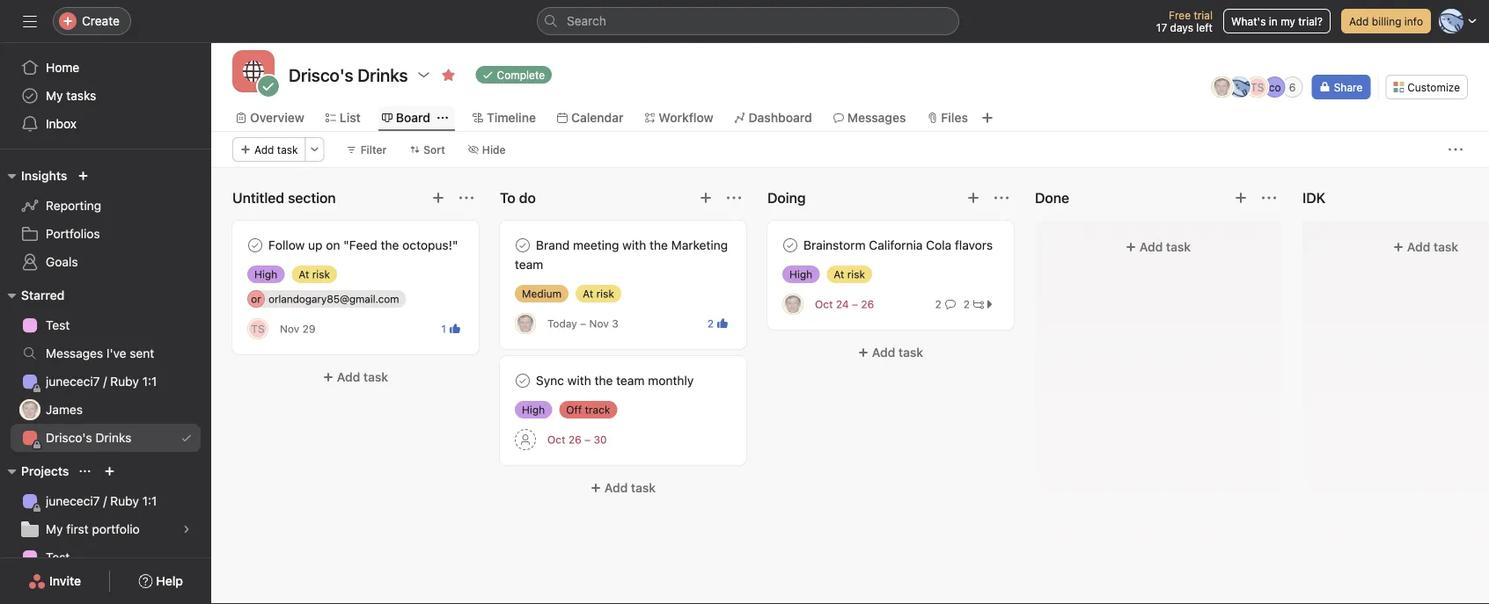 Task type: locate. For each thing, give the bounding box(es) containing it.
1 vertical spatial completed image
[[512, 371, 534, 392]]

junececi7 / ruby 1:1 link up portfolio
[[11, 488, 201, 516]]

completed checkbox left follow
[[245, 235, 266, 256]]

1:1 down sent
[[142, 375, 157, 389]]

1
[[442, 323, 446, 335]]

on
[[326, 238, 340, 253]]

junececi7 inside "starred" element
[[46, 375, 100, 389]]

workflow
[[659, 111, 714, 125]]

2 horizontal spatial the
[[650, 238, 668, 253]]

2 / from the top
[[103, 494, 107, 509]]

oct 26 – 30
[[548, 434, 607, 446]]

2 junececi7 / ruby 1:1 from the top
[[46, 494, 157, 509]]

junececi7 / ruby 1:1 up my first portfolio link
[[46, 494, 157, 509]]

home
[[46, 60, 79, 75]]

tasks
[[66, 88, 96, 103]]

0 vertical spatial ruby
[[110, 375, 139, 389]]

0 horizontal spatial at
[[299, 269, 309, 281]]

1 1:1 from the top
[[142, 375, 157, 389]]

add tab image
[[981, 111, 995, 125]]

1 vertical spatial oct
[[548, 434, 566, 446]]

26 left "30"
[[569, 434, 582, 446]]

0 vertical spatial junececi7 / ruby 1:1 link
[[11, 368, 201, 396]]

2 1:1 from the top
[[142, 494, 157, 509]]

/ up my first portfolio link
[[103, 494, 107, 509]]

portfolios
[[46, 227, 100, 241]]

overview link
[[236, 108, 304, 128]]

with inside 'brand meeting with the marketing team'
[[623, 238, 646, 253]]

task
[[277, 144, 298, 156], [1167, 240, 1191, 254], [1434, 240, 1459, 254], [899, 346, 924, 360], [364, 370, 388, 385], [631, 481, 656, 496]]

follow
[[269, 238, 305, 253]]

0 horizontal spatial 2
[[708, 318, 714, 330]]

inbox link
[[11, 110, 201, 138]]

completed image left brand
[[512, 235, 534, 256]]

ja button left 24
[[783, 294, 804, 315]]

2 more section actions image from the left
[[1263, 191, 1277, 205]]

ts down or on the left of page
[[251, 323, 265, 335]]

/
[[103, 375, 107, 389], [103, 494, 107, 509]]

1 horizontal spatial more section actions image
[[1263, 191, 1277, 205]]

1 horizontal spatial oct
[[815, 298, 833, 311]]

6
[[1290, 81, 1297, 93]]

2 horizontal spatial risk
[[848, 269, 866, 281]]

completed image
[[245, 235, 266, 256], [512, 235, 534, 256]]

– right 24
[[852, 298, 858, 311]]

test inside projects element
[[46, 551, 70, 565]]

2 down flavors
[[964, 298, 970, 311]]

0 horizontal spatial team
[[515, 258, 544, 272]]

junececi7 / ruby 1:1 inside projects element
[[46, 494, 157, 509]]

the
[[381, 238, 399, 253], [650, 238, 668, 253], [595, 374, 613, 388]]

junececi7 up first
[[46, 494, 100, 509]]

1 horizontal spatial risk
[[597, 288, 615, 300]]

projects button
[[0, 461, 69, 483]]

invite
[[49, 575, 81, 589]]

at risk
[[299, 269, 330, 281], [834, 269, 866, 281], [583, 288, 615, 300]]

messages left i've
[[46, 346, 103, 361]]

at down brainstorm
[[834, 269, 845, 281]]

the right "feed
[[381, 238, 399, 253]]

0 horizontal spatial more section actions image
[[460, 191, 474, 205]]

risk up orlandogary85@gmail.com
[[312, 269, 330, 281]]

1:1 up my first portfolio link
[[142, 494, 157, 509]]

my tasks link
[[11, 82, 201, 110]]

search list box
[[537, 7, 960, 35]]

0 vertical spatial team
[[515, 258, 544, 272]]

ts
[[1251, 81, 1265, 93], [251, 323, 265, 335]]

test down starred
[[46, 318, 70, 333]]

0 horizontal spatial completed checkbox
[[245, 235, 266, 256]]

0 vertical spatial 26
[[861, 298, 875, 311]]

0 horizontal spatial completed image
[[245, 235, 266, 256]]

more section actions image for untitled section
[[460, 191, 474, 205]]

2 ruby from the top
[[110, 494, 139, 509]]

1 horizontal spatial completed checkbox
[[512, 235, 534, 256]]

hide button
[[460, 137, 514, 162]]

nov left 3
[[590, 318, 609, 330]]

1 junececi7 / ruby 1:1 from the top
[[46, 375, 157, 389]]

1 vertical spatial test link
[[11, 544, 201, 572]]

Completed checkbox
[[780, 235, 801, 256], [512, 371, 534, 392]]

my
[[46, 88, 63, 103], [46, 523, 63, 537]]

add task image up flavors
[[967, 191, 981, 205]]

insights element
[[0, 160, 211, 280]]

1 horizontal spatial the
[[595, 374, 613, 388]]

2 junececi7 from the top
[[46, 494, 100, 509]]

ja button down medium
[[515, 313, 536, 335]]

2 completed image from the left
[[512, 235, 534, 256]]

at risk down up
[[299, 269, 330, 281]]

2 down cola
[[936, 298, 942, 311]]

insights
[[21, 169, 67, 183]]

26 right 24
[[861, 298, 875, 311]]

1 my from the top
[[46, 88, 63, 103]]

add task image
[[699, 191, 713, 205], [967, 191, 981, 205]]

1 vertical spatial test
[[46, 551, 70, 565]]

free
[[1169, 9, 1191, 21]]

2 more section actions image from the left
[[727, 191, 741, 205]]

Completed checkbox
[[245, 235, 266, 256], [512, 235, 534, 256]]

off
[[566, 404, 582, 416]]

oct 24 – 26
[[815, 298, 875, 311]]

board
[[396, 111, 431, 125]]

0 horizontal spatial at risk
[[299, 269, 330, 281]]

ja button for doing
[[783, 294, 804, 315]]

2 down marketing on the left top
[[708, 318, 714, 330]]

0 horizontal spatial ts
[[251, 323, 265, 335]]

completed checkbox for untitled section
[[245, 235, 266, 256]]

more section actions image
[[995, 191, 1009, 205], [1263, 191, 1277, 205]]

sync
[[536, 374, 564, 388]]

to do
[[500, 190, 536, 206]]

james
[[46, 403, 83, 417]]

calendar link
[[557, 108, 624, 128]]

sent
[[130, 346, 154, 361]]

ja down medium
[[520, 318, 531, 330]]

1 completed image from the left
[[245, 235, 266, 256]]

flavors
[[955, 238, 993, 253]]

test inside "starred" element
[[46, 318, 70, 333]]

my inside global element
[[46, 88, 63, 103]]

completed checkbox left brand
[[512, 235, 534, 256]]

17
[[1157, 21, 1168, 33]]

1 vertical spatial junececi7 / ruby 1:1
[[46, 494, 157, 509]]

1 horizontal spatial nov
[[590, 318, 609, 330]]

0 horizontal spatial completed image
[[512, 371, 534, 392]]

1 add task image from the left
[[699, 191, 713, 205]]

risk up oct 24 – 26
[[848, 269, 866, 281]]

1 vertical spatial ruby
[[110, 494, 139, 509]]

ja button
[[783, 294, 804, 315], [515, 313, 536, 335]]

0 vertical spatial test link
[[11, 312, 201, 340]]

test link inside "starred" element
[[11, 312, 201, 340]]

the up track
[[595, 374, 613, 388]]

1 test link from the top
[[11, 312, 201, 340]]

1 horizontal spatial with
[[623, 238, 646, 253]]

/ down 'messages i've sent' link
[[103, 375, 107, 389]]

2 add task image from the left
[[1234, 191, 1249, 205]]

my inside projects element
[[46, 523, 63, 537]]

2 horizontal spatial at
[[834, 269, 845, 281]]

test link inside projects element
[[11, 544, 201, 572]]

completed image for brainstorm california cola flavors
[[780, 235, 801, 256]]

high down brainstorm
[[790, 269, 813, 281]]

completed checkbox left brainstorm
[[780, 235, 801, 256]]

messages left files link
[[848, 111, 906, 125]]

2 completed checkbox from the left
[[512, 235, 534, 256]]

more section actions image left doing
[[727, 191, 741, 205]]

completed image for untitled section
[[245, 235, 266, 256]]

2 vertical spatial –
[[585, 434, 591, 446]]

free trial 17 days left
[[1157, 9, 1213, 33]]

completed image
[[780, 235, 801, 256], [512, 371, 534, 392]]

–
[[852, 298, 858, 311], [580, 318, 587, 330], [585, 434, 591, 446]]

test link up messages i've sent
[[11, 312, 201, 340]]

risk
[[312, 269, 330, 281], [848, 269, 866, 281], [597, 288, 615, 300]]

0 vertical spatial test
[[46, 318, 70, 333]]

with right sync
[[568, 374, 591, 388]]

brainstorm
[[804, 238, 866, 253]]

or
[[251, 293, 261, 306]]

team down brand
[[515, 258, 544, 272]]

2 test from the top
[[46, 551, 70, 565]]

messages inside "starred" element
[[46, 346, 103, 361]]

starred element
[[0, 280, 211, 456]]

ja left james in the bottom of the page
[[24, 404, 36, 416]]

ra
[[1233, 81, 1247, 93]]

junececi7 inside projects element
[[46, 494, 100, 509]]

test link
[[11, 312, 201, 340], [11, 544, 201, 572]]

complete
[[497, 69, 545, 81]]

completed checkbox left sync
[[512, 371, 534, 392]]

at risk for doing
[[834, 269, 866, 281]]

today
[[548, 318, 577, 330]]

with right meeting
[[623, 238, 646, 253]]

1 vertical spatial ts
[[251, 323, 265, 335]]

1 horizontal spatial ts
[[1251, 81, 1265, 93]]

0 vertical spatial 1:1
[[142, 375, 157, 389]]

1 vertical spatial /
[[103, 494, 107, 509]]

drisco's drinks
[[46, 431, 132, 446]]

reporting
[[46, 199, 101, 213]]

completed checkbox for to do
[[512, 235, 534, 256]]

1 / from the top
[[103, 375, 107, 389]]

2 test link from the top
[[11, 544, 201, 572]]

0 horizontal spatial more section actions image
[[995, 191, 1009, 205]]

ruby inside "starred" element
[[110, 375, 139, 389]]

1 horizontal spatial 2
[[936, 298, 942, 311]]

ruby down i've
[[110, 375, 139, 389]]

2 add task image from the left
[[967, 191, 981, 205]]

at risk up today – nov 3
[[583, 288, 615, 300]]

files
[[942, 111, 968, 125]]

1 horizontal spatial at risk
[[583, 288, 615, 300]]

add task image for done
[[1234, 191, 1249, 205]]

1 vertical spatial 1:1
[[142, 494, 157, 509]]

ts right ra
[[1251, 81, 1265, 93]]

0 horizontal spatial oct
[[548, 434, 566, 446]]

my left "tasks"
[[46, 88, 63, 103]]

high up or on the left of page
[[254, 269, 278, 281]]

/ inside projects element
[[103, 494, 107, 509]]

0 vertical spatial –
[[852, 298, 858, 311]]

1 vertical spatial my
[[46, 523, 63, 537]]

1 horizontal spatial team
[[616, 374, 645, 388]]

0 vertical spatial /
[[103, 375, 107, 389]]

completed image left sync
[[512, 371, 534, 392]]

more section actions image for done
[[1263, 191, 1277, 205]]

junececi7 for first the junececi7 / ruby 1:1 link from the top
[[46, 375, 100, 389]]

1:1 inside "starred" element
[[142, 375, 157, 389]]

completed image for to do
[[512, 235, 534, 256]]

1 vertical spatial messages
[[46, 346, 103, 361]]

add task image left idk
[[1234, 191, 1249, 205]]

1 completed checkbox from the left
[[245, 235, 266, 256]]

1 more section actions image from the left
[[995, 191, 1009, 205]]

my for my first portfolio
[[46, 523, 63, 537]]

0 vertical spatial messages
[[848, 111, 906, 125]]

0 horizontal spatial 26
[[569, 434, 582, 446]]

more section actions image left done
[[995, 191, 1009, 205]]

1 junececi7 / ruby 1:1 link from the top
[[11, 368, 201, 396]]

messages for messages i've sent
[[46, 346, 103, 361]]

2 horizontal spatial 2
[[964, 298, 970, 311]]

1 vertical spatial junececi7
[[46, 494, 100, 509]]

1:1 inside projects element
[[142, 494, 157, 509]]

today – nov 3
[[548, 318, 619, 330]]

at down up
[[299, 269, 309, 281]]

team left monthly
[[616, 374, 645, 388]]

ruby
[[110, 375, 139, 389], [110, 494, 139, 509]]

the left marketing on the left top
[[650, 238, 668, 253]]

at risk up oct 24 – 26
[[834, 269, 866, 281]]

2 horizontal spatial at risk
[[834, 269, 866, 281]]

add task image up octopus!"
[[431, 191, 446, 205]]

0 horizontal spatial completed checkbox
[[512, 371, 534, 392]]

0 horizontal spatial add task image
[[431, 191, 446, 205]]

risk up 3
[[597, 288, 615, 300]]

ruby for 1st the junececi7 / ruby 1:1 link from the bottom
[[110, 494, 139, 509]]

0 horizontal spatial risk
[[312, 269, 330, 281]]

1 vertical spatial junececi7 / ruby 1:1 link
[[11, 488, 201, 516]]

0 vertical spatial my
[[46, 88, 63, 103]]

2 my from the top
[[46, 523, 63, 537]]

0 vertical spatial completed image
[[780, 235, 801, 256]]

test link down portfolio
[[11, 544, 201, 572]]

high down sync
[[522, 404, 545, 416]]

test up invite button
[[46, 551, 70, 565]]

1 horizontal spatial 26
[[861, 298, 875, 311]]

filter button
[[339, 137, 395, 162]]

1 more section actions image from the left
[[460, 191, 474, 205]]

create
[[82, 14, 120, 28]]

0 vertical spatial ts
[[1251, 81, 1265, 93]]

what's in my trial?
[[1232, 15, 1323, 27]]

junececi7 up james in the bottom of the page
[[46, 375, 100, 389]]

junececi7 for 1st the junececi7 / ruby 1:1 link from the bottom
[[46, 494, 100, 509]]

– right today
[[580, 318, 587, 330]]

off track
[[566, 404, 610, 416]]

nov left 29
[[280, 323, 300, 335]]

more section actions image left idk
[[1263, 191, 1277, 205]]

1 horizontal spatial at
[[583, 288, 594, 300]]

completed checkbox for brainstorm
[[780, 235, 801, 256]]

junececi7 / ruby 1:1 inside "starred" element
[[46, 375, 157, 389]]

doing
[[768, 190, 806, 206]]

completed image left follow
[[245, 235, 266, 256]]

ja
[[1217, 81, 1228, 93], [788, 298, 799, 311], [520, 318, 531, 330], [24, 404, 36, 416]]

at risk for untitled section
[[299, 269, 330, 281]]

1 horizontal spatial more section actions image
[[727, 191, 741, 205]]

/ for first the junececi7 / ruby 1:1 link from the top
[[103, 375, 107, 389]]

1 junececi7 from the top
[[46, 375, 100, 389]]

high for doing
[[790, 269, 813, 281]]

– left "30"
[[585, 434, 591, 446]]

add task image for doing
[[967, 191, 981, 205]]

– for with
[[585, 434, 591, 446]]

junececi7 / ruby 1:1 link down messages i've sent
[[11, 368, 201, 396]]

1 horizontal spatial add task image
[[1234, 191, 1249, 205]]

2 junececi7 / ruby 1:1 link from the top
[[11, 488, 201, 516]]

1 add task image from the left
[[431, 191, 446, 205]]

customize button
[[1386, 75, 1469, 99]]

nov 29
[[280, 323, 316, 335]]

messages
[[848, 111, 906, 125], [46, 346, 103, 361]]

more section actions image
[[460, 191, 474, 205], [727, 191, 741, 205]]

oct left "30"
[[548, 434, 566, 446]]

1 horizontal spatial ja button
[[783, 294, 804, 315]]

new image
[[78, 171, 88, 181]]

oct for sync
[[548, 434, 566, 446]]

0 vertical spatial oct
[[815, 298, 833, 311]]

completed image left brainstorm
[[780, 235, 801, 256]]

1 horizontal spatial completed image
[[780, 235, 801, 256]]

projects
[[21, 464, 69, 479]]

global element
[[0, 43, 211, 149]]

more section actions image left to do
[[460, 191, 474, 205]]

1 horizontal spatial completed image
[[512, 235, 534, 256]]

oct for brainstorm
[[815, 298, 833, 311]]

1 test from the top
[[46, 318, 70, 333]]

0 vertical spatial junececi7 / ruby 1:1
[[46, 375, 157, 389]]

oct left 24
[[815, 298, 833, 311]]

portfolios link
[[11, 220, 201, 248]]

nov
[[590, 318, 609, 330], [280, 323, 300, 335]]

1 horizontal spatial messages
[[848, 111, 906, 125]]

workflow link
[[645, 108, 714, 128]]

0 horizontal spatial ja button
[[515, 313, 536, 335]]

at up today – nov 3
[[583, 288, 594, 300]]

meeting
[[573, 238, 619, 253]]

/ inside "starred" element
[[103, 375, 107, 389]]

add task image up marketing on the left top
[[699, 191, 713, 205]]

high
[[254, 269, 278, 281], [790, 269, 813, 281], [522, 404, 545, 416]]

with
[[623, 238, 646, 253], [568, 374, 591, 388]]

ruby up portfolio
[[110, 494, 139, 509]]

2 button
[[932, 296, 960, 313], [960, 296, 999, 313], [704, 315, 732, 333]]

2 button down flavors
[[960, 296, 999, 313]]

junececi7 / ruby 1:1 down messages i've sent
[[46, 375, 157, 389]]

sort
[[424, 144, 445, 156]]

my left first
[[46, 523, 63, 537]]

junececi7
[[46, 375, 100, 389], [46, 494, 100, 509]]

ruby inside projects element
[[110, 494, 139, 509]]

2 horizontal spatial high
[[790, 269, 813, 281]]

0 horizontal spatial high
[[254, 269, 278, 281]]

0 vertical spatial junececi7
[[46, 375, 100, 389]]

messages link
[[834, 108, 906, 128]]

0 vertical spatial completed checkbox
[[780, 235, 801, 256]]

1 horizontal spatial completed checkbox
[[780, 235, 801, 256]]

1 vertical spatial with
[[568, 374, 591, 388]]

1 vertical spatial completed checkbox
[[512, 371, 534, 392]]

0 horizontal spatial messages
[[46, 346, 103, 361]]

add task image
[[431, 191, 446, 205], [1234, 191, 1249, 205]]

share button
[[1313, 75, 1371, 99]]

1 horizontal spatial add task image
[[967, 191, 981, 205]]

at risk for to do
[[583, 288, 615, 300]]

1 ruby from the top
[[110, 375, 139, 389]]

0 vertical spatial with
[[623, 238, 646, 253]]

california
[[869, 238, 923, 253]]

0 horizontal spatial add task image
[[699, 191, 713, 205]]



Task type: vqa. For each thing, say whether or not it's contained in the screenshot.
first Mark complete option from the top of the page's Mark complete image
no



Task type: describe. For each thing, give the bounding box(es) containing it.
at for doing
[[834, 269, 845, 281]]

goals link
[[11, 248, 201, 276]]

info
[[1405, 15, 1424, 27]]

sync with the team monthly
[[536, 374, 694, 388]]

ja inside "starred" element
[[24, 404, 36, 416]]

messages for messages
[[848, 111, 906, 125]]

see details, my first portfolio image
[[181, 525, 192, 535]]

1 horizontal spatial high
[[522, 404, 545, 416]]

files link
[[927, 108, 968, 128]]

starred button
[[0, 285, 65, 306]]

add billing info button
[[1342, 9, 1432, 33]]

the inside 'brand meeting with the marketing team'
[[650, 238, 668, 253]]

list link
[[326, 108, 361, 128]]

dashboard
[[749, 111, 812, 125]]

octopus!"
[[403, 238, 458, 253]]

trial?
[[1299, 15, 1323, 27]]

brainstorm california cola flavors
[[804, 238, 993, 253]]

team inside 'brand meeting with the marketing team'
[[515, 258, 544, 272]]

first
[[66, 523, 89, 537]]

insights button
[[0, 166, 67, 187]]

ts inside button
[[251, 323, 265, 335]]

test for test link within projects element
[[46, 551, 70, 565]]

add task image for to do
[[699, 191, 713, 205]]

ja left ra
[[1217, 81, 1228, 93]]

share
[[1335, 81, 1363, 93]]

timeline link
[[473, 108, 536, 128]]

/ for 1st the junececi7 / ruby 1:1 link from the bottom
[[103, 494, 107, 509]]

ruby for first the junececi7 / ruby 1:1 link from the top
[[110, 375, 139, 389]]

monthly
[[648, 374, 694, 388]]

search
[[567, 14, 607, 28]]

help button
[[127, 566, 195, 598]]

more section actions image for doing
[[995, 191, 1009, 205]]

brand meeting with the marketing team
[[515, 238, 728, 272]]

more actions image
[[1449, 143, 1463, 157]]

drisco's
[[46, 431, 92, 446]]

left
[[1197, 21, 1213, 33]]

1 button
[[438, 320, 464, 338]]

timeline
[[487, 111, 536, 125]]

home link
[[11, 54, 201, 82]]

follow up on "feed the octopus!"
[[269, 238, 458, 253]]

show options, current sort, top image
[[80, 467, 90, 477]]

up
[[308, 238, 323, 253]]

risk for untitled section
[[312, 269, 330, 281]]

high for untitled section
[[254, 269, 278, 281]]

– for california
[[852, 298, 858, 311]]

filter
[[361, 144, 387, 156]]

portfolio
[[92, 523, 140, 537]]

add inside button
[[1350, 15, 1370, 27]]

ja left 24
[[788, 298, 799, 311]]

2 button down cola
[[932, 296, 960, 313]]

what's
[[1232, 15, 1267, 27]]

remove from starred image
[[442, 68, 456, 82]]

starred
[[21, 288, 65, 303]]

risk for doing
[[848, 269, 866, 281]]

complete button
[[468, 63, 560, 87]]

sort button
[[402, 137, 453, 162]]

co
[[1269, 81, 1282, 93]]

my first portfolio
[[46, 523, 140, 537]]

i've
[[106, 346, 126, 361]]

marketing
[[672, 238, 728, 253]]

completed image for sync with the team monthly
[[512, 371, 534, 392]]

2 button down marketing on the left top
[[704, 315, 732, 333]]

add task image for untitled section
[[431, 191, 446, 205]]

0 horizontal spatial the
[[381, 238, 399, 253]]

track
[[585, 404, 610, 416]]

1 vertical spatial –
[[580, 318, 587, 330]]

risk for to do
[[597, 288, 615, 300]]

more section actions image for to do
[[727, 191, 741, 205]]

in
[[1269, 15, 1278, 27]]

dashboard link
[[735, 108, 812, 128]]

hide
[[482, 144, 506, 156]]

invite button
[[17, 566, 93, 598]]

my first portfolio link
[[11, 516, 201, 544]]

my for my tasks
[[46, 88, 63, 103]]

brand
[[536, 238, 570, 253]]

drisco's drinks link
[[11, 424, 201, 453]]

days
[[1171, 21, 1194, 33]]

reporting link
[[11, 192, 201, 220]]

new project or portfolio image
[[104, 467, 115, 477]]

hide sidebar image
[[23, 14, 37, 28]]

ts button
[[247, 319, 269, 340]]

29
[[303, 323, 316, 335]]

globe image
[[243, 61, 264, 82]]

done
[[1035, 190, 1070, 206]]

completed checkbox for sync
[[512, 371, 534, 392]]

untitled section
[[232, 190, 336, 206]]

tab actions image
[[438, 113, 448, 123]]

projects element
[[0, 456, 211, 576]]

ja button for to do
[[515, 313, 536, 335]]

orlandogary85@gmail.com
[[269, 293, 399, 306]]

customize
[[1408, 81, 1461, 93]]

1 vertical spatial 26
[[569, 434, 582, 446]]

0 horizontal spatial with
[[568, 374, 591, 388]]

0 horizontal spatial nov
[[280, 323, 300, 335]]

30
[[594, 434, 607, 446]]

calendar
[[571, 111, 624, 125]]

medium
[[522, 288, 562, 300]]

idk
[[1303, 190, 1326, 206]]

add billing info
[[1350, 15, 1424, 27]]

at for to do
[[583, 288, 594, 300]]

list
[[340, 111, 361, 125]]

board link
[[382, 108, 431, 128]]

at for untitled section
[[299, 269, 309, 281]]

messages i've sent
[[46, 346, 154, 361]]

show options image
[[417, 68, 431, 82]]

1 vertical spatial team
[[616, 374, 645, 388]]

trial
[[1194, 9, 1213, 21]]

more actions image
[[310, 144, 320, 155]]

24
[[836, 298, 849, 311]]

goals
[[46, 255, 78, 269]]

cola
[[926, 238, 952, 253]]

test for test link in the "starred" element
[[46, 318, 70, 333]]

search button
[[537, 7, 960, 35]]



